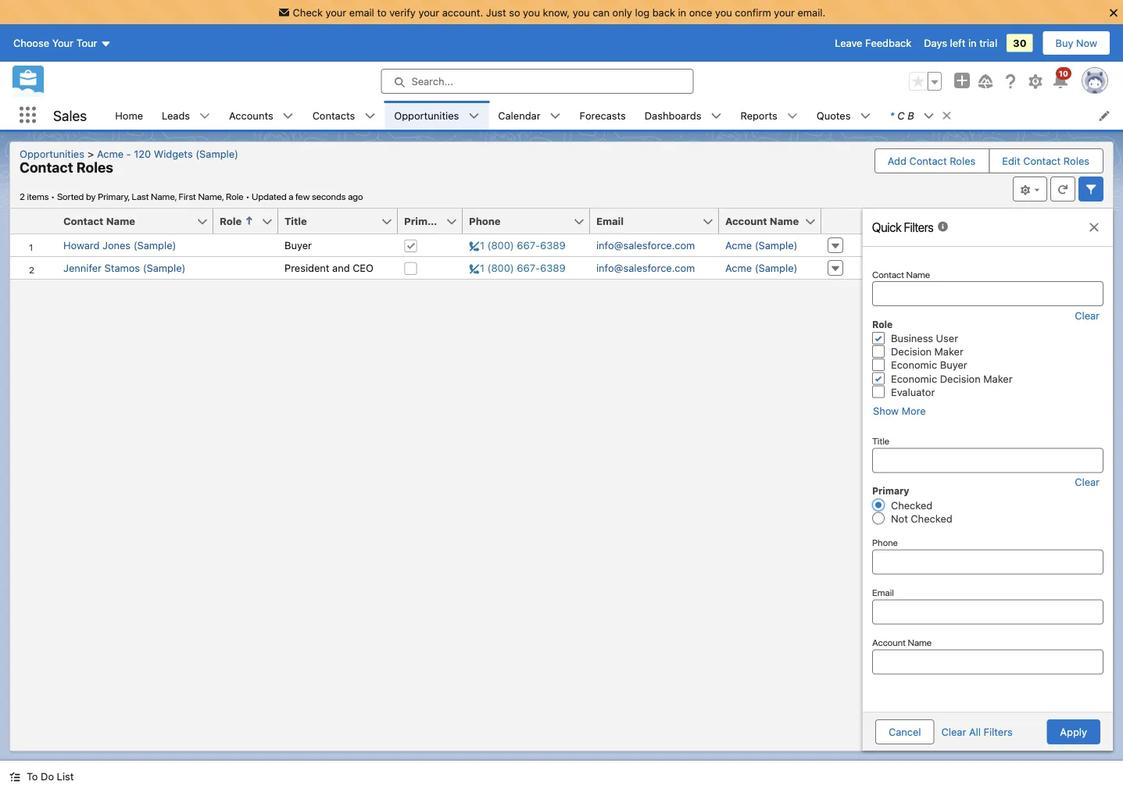 Task type: describe. For each thing, give the bounding box(es) containing it.
check
[[293, 6, 323, 18]]

1 vertical spatial primary
[[872, 486, 909, 497]]

once
[[689, 6, 712, 18]]

not
[[891, 513, 908, 524]]

economic for economic buyer
[[891, 359, 937, 371]]

dashboards list item
[[635, 101, 731, 130]]

contact roles|contact roles|list view element
[[9, 141, 1114, 752]]

list containing home
[[106, 101, 1123, 130]]

120
[[134, 148, 151, 159]]

show
[[873, 405, 899, 416]]

ceo
[[353, 262, 374, 274]]

first
[[179, 191, 196, 202]]

evaluator
[[891, 386, 935, 398]]

and
[[332, 262, 350, 274]]

text default image for calendar
[[550, 111, 561, 122]]

* c b
[[890, 109, 914, 121]]

3 you from the left
[[715, 6, 732, 18]]

10
[[1059, 69, 1068, 78]]

feedback
[[865, 37, 911, 49]]

howard jones (sample) link
[[63, 240, 176, 251]]

accounts link
[[220, 101, 283, 130]]

1 name, from the left
[[151, 191, 177, 202]]

0 horizontal spatial roles
[[76, 159, 113, 176]]

jennifer
[[63, 262, 102, 274]]

howard jones (sample)
[[63, 240, 176, 251]]

leave
[[835, 37, 862, 49]]

few
[[296, 191, 310, 202]]

opportunities inside contact roles|contact roles|list view element
[[20, 148, 84, 159]]

name up account name 'text box'
[[908, 637, 932, 648]]

10 button
[[1051, 67, 1072, 91]]

clear all filters
[[941, 726, 1013, 738]]

title inside button
[[284, 215, 307, 227]]

economic for economic decision maker
[[891, 373, 937, 384]]

accounts list item
[[220, 101, 303, 130]]

2 click to dial disabled image from the top
[[469, 262, 566, 274]]

buy now button
[[1042, 31, 1111, 56]]

3 your from the left
[[774, 6, 795, 18]]

1 vertical spatial checked
[[911, 513, 952, 524]]

1 vertical spatial title
[[872, 436, 889, 447]]

Contact Name text field
[[872, 281, 1104, 306]]

text default image for reports
[[787, 111, 798, 122]]

2 your from the left
[[418, 6, 439, 18]]

your
[[52, 37, 73, 49]]

all
[[969, 726, 981, 738]]

email element
[[590, 209, 728, 234]]

false image
[[404, 262, 417, 275]]

edit contact roles button
[[990, 149, 1102, 173]]

1 your from the left
[[326, 6, 346, 18]]

Email text field
[[872, 600, 1104, 625]]

by
[[86, 191, 96, 202]]

1 clear button from the top
[[1074, 309, 1100, 321]]

a
[[289, 191, 293, 202]]

title element
[[278, 209, 407, 234]]

add contact roles button
[[875, 149, 988, 173]]

0 horizontal spatial in
[[678, 6, 686, 18]]

howard
[[63, 240, 100, 251]]

list
[[57, 771, 74, 783]]

buy now
[[1056, 37, 1097, 49]]

1 horizontal spatial in
[[968, 37, 977, 49]]

clear all filters button
[[941, 720, 1013, 745]]

jones
[[102, 240, 131, 251]]

trial
[[979, 37, 997, 49]]

cancel button
[[875, 720, 934, 745]]

to
[[27, 771, 38, 783]]

0 horizontal spatial decision
[[891, 346, 932, 358]]

Title text field
[[872, 448, 1104, 473]]

1 acme (sample) link from the top
[[725, 240, 798, 251]]

-
[[126, 148, 131, 159]]

business
[[891, 333, 933, 344]]

know,
[[543, 6, 570, 18]]

cancel
[[889, 726, 921, 738]]

email inside button
[[596, 215, 624, 227]]

edit contact roles
[[1002, 155, 1089, 167]]

confirm
[[735, 6, 771, 18]]

show more button
[[872, 398, 927, 423]]

to do list button
[[0, 761, 83, 792]]

1 horizontal spatial phone
[[872, 537, 898, 548]]

list item containing *
[[880, 101, 959, 130]]

apply
[[1060, 726, 1087, 738]]

contacts link
[[303, 101, 364, 130]]

economic decision maker
[[891, 373, 1013, 384]]

text default image for dashboards
[[711, 111, 722, 122]]

contacts
[[312, 109, 355, 121]]

roles for edit contact roles
[[1064, 155, 1089, 167]]

name down 'quick filters'
[[906, 269, 930, 280]]

widgets
[[154, 148, 193, 159]]

choose your tour
[[13, 37, 97, 49]]

primary,
[[98, 191, 130, 202]]

president
[[284, 262, 329, 274]]

to
[[377, 6, 387, 18]]

2 acme (sample) from the top
[[725, 262, 798, 274]]

contact inside button
[[1023, 155, 1061, 167]]

primary element
[[398, 209, 472, 234]]

item number element
[[10, 209, 57, 234]]

jennifer stamos (sample)
[[63, 262, 186, 274]]

1 horizontal spatial opportunities link
[[385, 101, 468, 130]]

account name element
[[719, 209, 831, 234]]

can
[[593, 6, 610, 18]]

to do list
[[27, 771, 74, 783]]

2 you from the left
[[573, 6, 590, 18]]

so
[[509, 6, 520, 18]]

1 horizontal spatial email
[[872, 587, 894, 598]]

ago
[[348, 191, 363, 202]]

role button
[[213, 209, 261, 234]]

jennifer stamos (sample) link
[[63, 262, 186, 274]]

seconds
[[312, 191, 346, 202]]

1 info@salesforce.com link from the top
[[596, 240, 695, 251]]

account name button
[[719, 209, 804, 234]]

leave feedback
[[835, 37, 911, 49]]

calendar
[[498, 109, 540, 121]]

email button
[[590, 209, 702, 234]]

reports
[[741, 109, 777, 121]]

dashboards
[[645, 109, 701, 121]]

check your email to verify your account. just so you know, you can only log back in once you confirm your email.
[[293, 6, 826, 18]]

quick
[[872, 220, 902, 235]]

info@salesforce.com for first 'info@salesforce.com' link from the bottom
[[596, 262, 695, 274]]

tour
[[76, 37, 97, 49]]

1 horizontal spatial account
[[872, 637, 906, 648]]

email.
[[798, 6, 826, 18]]

1 click to dial disabled image from the top
[[469, 240, 566, 251]]

back
[[652, 6, 675, 18]]

contact name inside button
[[63, 215, 135, 227]]

text default image inside to do list button
[[9, 772, 20, 783]]



Task type: locate. For each thing, give the bounding box(es) containing it.
account name
[[725, 215, 799, 227], [872, 637, 932, 648]]

reports list item
[[731, 101, 807, 130]]

1 vertical spatial acme (sample) link
[[725, 262, 798, 274]]

0 vertical spatial opportunities link
[[385, 101, 468, 130]]

decision maker
[[891, 346, 964, 358]]

economic up evaluator
[[891, 373, 937, 384]]

0 horizontal spatial your
[[326, 6, 346, 18]]

0 vertical spatial click to dial disabled image
[[469, 240, 566, 251]]

sorted
[[57, 191, 84, 202]]

1 horizontal spatial your
[[418, 6, 439, 18]]

1 vertical spatial account
[[872, 637, 906, 648]]

contact name down 'quick filters'
[[872, 269, 930, 280]]

1 horizontal spatial decision
[[940, 373, 981, 384]]

account
[[725, 215, 767, 227], [872, 637, 906, 648]]

6 text default image from the left
[[924, 111, 934, 122]]

opportunities down search...
[[394, 109, 459, 121]]

0 vertical spatial contact name
[[63, 215, 135, 227]]

2 info@salesforce.com from the top
[[596, 262, 695, 274]]

contact right add
[[909, 155, 947, 167]]

contact up "items"
[[20, 159, 73, 176]]

contact name button
[[57, 209, 196, 234]]

1 vertical spatial in
[[968, 37, 977, 49]]

1 vertical spatial info@salesforce.com link
[[596, 262, 695, 274]]

in right the 'back'
[[678, 6, 686, 18]]

0 vertical spatial decision
[[891, 346, 932, 358]]

filters right all
[[984, 726, 1013, 738]]

name,
[[151, 191, 177, 202], [198, 191, 224, 202]]

quick filters
[[872, 220, 934, 235]]

text default image for quotes
[[860, 111, 871, 122]]

opportunities inside opportunities list item
[[394, 109, 459, 121]]

clear inside button
[[941, 726, 966, 738]]

apply button
[[1047, 720, 1100, 745]]

1 vertical spatial decision
[[940, 373, 981, 384]]

0 vertical spatial checked
[[891, 499, 933, 511]]

action image
[[821, 209, 862, 234]]

acme for second acme (sample) link
[[725, 262, 752, 274]]

buy
[[1056, 37, 1073, 49]]

0 horizontal spatial title
[[284, 215, 307, 227]]

checked up not checked
[[891, 499, 933, 511]]

1 vertical spatial contact name
[[872, 269, 930, 280]]

more
[[902, 405, 926, 416]]

decision down economic buyer
[[940, 373, 981, 384]]

name, right last
[[151, 191, 177, 202]]

in right left
[[968, 37, 977, 49]]

acme - 120 widgets (sample) link
[[91, 148, 245, 159]]

your left the email.
[[774, 6, 795, 18]]

0 vertical spatial acme (sample) link
[[725, 240, 798, 251]]

phone
[[469, 215, 501, 227], [872, 537, 898, 548]]

stamos
[[104, 262, 140, 274]]

title button
[[278, 209, 381, 234]]

business user
[[891, 333, 958, 344]]

1 vertical spatial email
[[872, 587, 894, 598]]

role element
[[213, 209, 288, 234]]

clear button
[[1074, 309, 1100, 321], [1074, 476, 1100, 488]]

acme (sample)
[[725, 240, 798, 251], [725, 262, 798, 274]]

text default image inside the reports list item
[[787, 111, 798, 122]]

0 horizontal spatial account name
[[725, 215, 799, 227]]

1 vertical spatial maker
[[983, 373, 1013, 384]]

1 vertical spatial opportunities link
[[20, 148, 91, 159]]

opportunities link down sales
[[20, 148, 91, 159]]

1 vertical spatial clear
[[1075, 476, 1100, 488]]

items
[[27, 191, 49, 202]]

0 vertical spatial clear
[[1075, 309, 1100, 321]]

your right verify
[[418, 6, 439, 18]]

0 vertical spatial phone
[[469, 215, 501, 227]]

contact up howard
[[63, 215, 103, 227]]

updated
[[252, 191, 287, 202]]

contact roles status
[[20, 191, 252, 202]]

phone button
[[463, 209, 573, 234]]

roles inside button
[[950, 155, 976, 167]]

1 horizontal spatial account name
[[872, 637, 932, 648]]

acme for 2nd acme (sample) link from the bottom of the contact roles 'grid'
[[725, 240, 752, 251]]

filters right quick
[[904, 220, 934, 235]]

1 vertical spatial role
[[220, 215, 242, 227]]

2 acme (sample) link from the top
[[725, 262, 798, 274]]

2 horizontal spatial roles
[[1064, 155, 1089, 167]]

1 horizontal spatial maker
[[983, 373, 1013, 384]]

2 text default image from the left
[[468, 111, 479, 122]]

roles inside button
[[1064, 155, 1089, 167]]

0 horizontal spatial you
[[523, 6, 540, 18]]

Phone text field
[[872, 550, 1104, 575]]

checked
[[891, 499, 933, 511], [911, 513, 952, 524]]

acme for acme - 120 widgets (sample) link
[[97, 148, 124, 159]]

contact inside 'grid'
[[63, 215, 103, 227]]

leave feedback link
[[835, 37, 911, 49]]

email
[[349, 6, 374, 18]]

0 horizontal spatial contact name
[[63, 215, 135, 227]]

contact
[[909, 155, 947, 167], [1023, 155, 1061, 167], [20, 159, 73, 176], [63, 215, 103, 227], [872, 269, 904, 280]]

0 horizontal spatial phone
[[469, 215, 501, 227]]

forecasts link
[[570, 101, 635, 130]]

primary up true icon
[[404, 215, 444, 227]]

0 vertical spatial info@salesforce.com
[[596, 240, 695, 251]]

1 text default image from the left
[[941, 110, 952, 121]]

1 vertical spatial buyer
[[940, 359, 967, 371]]

roles for add contact roles
[[950, 155, 976, 167]]

1 you from the left
[[523, 6, 540, 18]]

group
[[909, 72, 942, 91]]

Account Name text field
[[872, 650, 1104, 675]]

text default image inside quotes list item
[[860, 111, 871, 122]]

economic buyer
[[891, 359, 967, 371]]

0 vertical spatial info@salesforce.com link
[[596, 240, 695, 251]]

text default image inside leads list item
[[199, 111, 210, 122]]

1 horizontal spatial filters
[[984, 726, 1013, 738]]

only
[[612, 6, 632, 18]]

5 text default image from the left
[[787, 111, 798, 122]]

phone inside "button"
[[469, 215, 501, 227]]

1 horizontal spatial primary
[[872, 486, 909, 497]]

2 • from the left
[[246, 191, 250, 202]]

2 info@salesforce.com link from the top
[[596, 262, 695, 274]]

role
[[226, 191, 243, 202], [220, 215, 242, 227], [872, 319, 893, 330]]

search...
[[411, 75, 453, 87]]

0 vertical spatial title
[[284, 215, 307, 227]]

leads list item
[[152, 101, 220, 130]]

verify
[[389, 6, 416, 18]]

1 horizontal spatial title
[[872, 436, 889, 447]]

0 horizontal spatial email
[[596, 215, 624, 227]]

account inside button
[[725, 215, 767, 227]]

0 vertical spatial clear button
[[1074, 309, 1100, 321]]

contact roles grid
[[10, 209, 862, 280]]

contact roles
[[20, 159, 113, 176]]

roles right edit
[[1064, 155, 1089, 167]]

text default image inside opportunities list item
[[468, 111, 479, 122]]

buyer inside contact roles 'grid'
[[284, 240, 312, 251]]

you
[[523, 6, 540, 18], [573, 6, 590, 18], [715, 6, 732, 18]]

1 horizontal spatial •
[[246, 191, 250, 202]]

0 vertical spatial account
[[725, 215, 767, 227]]

c
[[898, 109, 905, 121]]

contact down quick
[[872, 269, 904, 280]]

contact right edit
[[1023, 155, 1061, 167]]

leads
[[162, 109, 190, 121]]

• left 'updated'
[[246, 191, 250, 202]]

calendar list item
[[489, 101, 570, 130]]

0 horizontal spatial account
[[725, 215, 767, 227]]

1 vertical spatial click to dial disabled image
[[469, 262, 566, 274]]

log
[[635, 6, 650, 18]]

add contact roles
[[888, 155, 976, 167]]

text default image inside dashboards 'list item'
[[711, 111, 722, 122]]

0 horizontal spatial filters
[[904, 220, 934, 235]]

text default image
[[199, 111, 210, 122], [283, 111, 294, 122], [364, 111, 375, 122], [860, 111, 871, 122], [1088, 221, 1100, 234], [9, 772, 20, 783]]

info@salesforce.com for second 'info@salesforce.com' link from the bottom
[[596, 240, 695, 251]]

1 horizontal spatial opportunities
[[394, 109, 459, 121]]

you right once
[[715, 6, 732, 18]]

search... button
[[381, 69, 694, 94]]

0 horizontal spatial maker
[[934, 346, 964, 358]]

show more
[[873, 405, 926, 416]]

text default image for leads
[[199, 111, 210, 122]]

list item
[[880, 101, 959, 130]]

1 horizontal spatial roles
[[950, 155, 976, 167]]

0 vertical spatial economic
[[891, 359, 937, 371]]

item number image
[[10, 209, 57, 234]]

0 vertical spatial maker
[[934, 346, 964, 358]]

0 vertical spatial role
[[226, 191, 243, 202]]

30
[[1013, 37, 1027, 49]]

contact name down by
[[63, 215, 135, 227]]

sales
[[53, 107, 87, 124]]

1 horizontal spatial you
[[573, 6, 590, 18]]

last
[[132, 191, 149, 202]]

0 horizontal spatial opportunities link
[[20, 148, 91, 159]]

checked right not
[[911, 513, 952, 524]]

2 horizontal spatial your
[[774, 6, 795, 18]]

buyer up economic decision maker
[[940, 359, 967, 371]]

you left can
[[573, 6, 590, 18]]

phone element
[[463, 209, 599, 234]]

acme
[[97, 148, 124, 159], [725, 240, 752, 251], [725, 262, 752, 274]]

you right so
[[523, 6, 540, 18]]

1 vertical spatial acme (sample)
[[725, 262, 798, 274]]

role up "role" button
[[226, 191, 243, 202]]

primary up not
[[872, 486, 909, 497]]

cell
[[213, 256, 278, 279]]

0 vertical spatial filters
[[904, 220, 934, 235]]

role up business
[[872, 319, 893, 330]]

•
[[51, 191, 55, 202], [246, 191, 250, 202]]

accounts
[[229, 109, 273, 121]]

0 vertical spatial in
[[678, 6, 686, 18]]

(sample)
[[196, 148, 238, 159], [133, 240, 176, 251], [755, 240, 798, 251], [143, 262, 186, 274], [755, 262, 798, 274]]

1 info@salesforce.com from the top
[[596, 240, 695, 251]]

text default image inside accounts list item
[[283, 111, 294, 122]]

left
[[950, 37, 966, 49]]

acme - 120 widgets (sample)
[[97, 148, 238, 159]]

title down show
[[872, 436, 889, 447]]

economic down decision maker
[[891, 359, 937, 371]]

text default image
[[941, 110, 952, 121], [468, 111, 479, 122], [550, 111, 561, 122], [711, 111, 722, 122], [787, 111, 798, 122], [924, 111, 934, 122]]

dashboards link
[[635, 101, 711, 130]]

reports link
[[731, 101, 787, 130]]

1 horizontal spatial contact name
[[872, 269, 930, 280]]

0 horizontal spatial •
[[51, 191, 55, 202]]

info@salesforce.com
[[596, 240, 695, 251], [596, 262, 695, 274]]

just
[[486, 6, 506, 18]]

your left email
[[326, 6, 346, 18]]

acme (sample) link
[[725, 240, 798, 251], [725, 262, 798, 274]]

0 horizontal spatial buyer
[[284, 240, 312, 251]]

2 vertical spatial role
[[872, 319, 893, 330]]

title down the a
[[284, 215, 307, 227]]

0 vertical spatial acme
[[97, 148, 124, 159]]

contact name element
[[57, 209, 223, 234]]

0 horizontal spatial opportunities
[[20, 148, 84, 159]]

name left action image
[[770, 215, 799, 227]]

text default image inside calendar 'list item'
[[550, 111, 561, 122]]

action element
[[821, 209, 862, 234]]

1 horizontal spatial buyer
[[940, 359, 967, 371]]

economic
[[891, 359, 937, 371], [891, 373, 937, 384]]

president and ceo
[[284, 262, 374, 274]]

• right "items"
[[51, 191, 55, 202]]

contact name
[[63, 215, 135, 227], [872, 269, 930, 280]]

opportunities down sales
[[20, 148, 84, 159]]

1 vertical spatial phone
[[872, 537, 898, 548]]

role down 2 items • sorted by primary, last name, first name, role • updated a few seconds ago
[[220, 215, 242, 227]]

opportunities list item
[[385, 101, 489, 130]]

true image
[[404, 239, 417, 252]]

buyer up president at the left top of the page
[[284, 240, 312, 251]]

clear for second clear button from the bottom
[[1075, 309, 1100, 321]]

2 name, from the left
[[198, 191, 224, 202]]

0 horizontal spatial name,
[[151, 191, 177, 202]]

0 vertical spatial buyer
[[284, 240, 312, 251]]

opportunities link down search...
[[385, 101, 468, 130]]

4 text default image from the left
[[711, 111, 722, 122]]

now
[[1076, 37, 1097, 49]]

clear for clear all filters
[[941, 726, 966, 738]]

text default image for accounts
[[283, 111, 294, 122]]

0 vertical spatial email
[[596, 215, 624, 227]]

list
[[106, 101, 1123, 130]]

decision down business
[[891, 346, 932, 358]]

2 vertical spatial acme
[[725, 262, 752, 274]]

2 economic from the top
[[891, 373, 937, 384]]

1 • from the left
[[51, 191, 55, 202]]

0 vertical spatial primary
[[404, 215, 444, 227]]

0 vertical spatial acme (sample)
[[725, 240, 798, 251]]

home link
[[106, 101, 152, 130]]

do
[[41, 771, 54, 783]]

2 vertical spatial clear
[[941, 726, 966, 738]]

quotes list item
[[807, 101, 880, 130]]

0 horizontal spatial primary
[[404, 215, 444, 227]]

2 clear button from the top
[[1074, 476, 1100, 488]]

1 vertical spatial account name
[[872, 637, 932, 648]]

leads link
[[152, 101, 199, 130]]

roles left edit
[[950, 155, 976, 167]]

contacts list item
[[303, 101, 385, 130]]

0 vertical spatial opportunities
[[394, 109, 459, 121]]

quotes link
[[807, 101, 860, 130]]

name up the howard jones (sample) link
[[106, 215, 135, 227]]

3 text default image from the left
[[550, 111, 561, 122]]

text default image for opportunities
[[468, 111, 479, 122]]

1 vertical spatial info@salesforce.com
[[596, 262, 695, 274]]

1 economic from the top
[[891, 359, 937, 371]]

1 vertical spatial filters
[[984, 726, 1013, 738]]

role inside "role" button
[[220, 215, 242, 227]]

account.
[[442, 6, 483, 18]]

filters inside button
[[984, 726, 1013, 738]]

1 vertical spatial economic
[[891, 373, 937, 384]]

account name inside button
[[725, 215, 799, 227]]

cell inside contact roles 'grid'
[[213, 256, 278, 279]]

text default image inside contacts 'list item'
[[364, 111, 375, 122]]

0 vertical spatial account name
[[725, 215, 799, 227]]

filters
[[904, 220, 934, 235], [984, 726, 1013, 738]]

click to dial disabled image
[[469, 240, 566, 251], [469, 262, 566, 274]]

home
[[115, 109, 143, 121]]

2 items • sorted by primary, last name, first name, role • updated a few seconds ago
[[20, 191, 363, 202]]

quotes
[[817, 109, 851, 121]]

1 vertical spatial acme
[[725, 240, 752, 251]]

email
[[596, 215, 624, 227], [872, 587, 894, 598]]

text default image for contacts
[[364, 111, 375, 122]]

1 acme (sample) from the top
[[725, 240, 798, 251]]

primary inside "element"
[[404, 215, 444, 227]]

name, right first
[[198, 191, 224, 202]]

2 horizontal spatial you
[[715, 6, 732, 18]]

in
[[678, 6, 686, 18], [968, 37, 977, 49]]

1 horizontal spatial name,
[[198, 191, 224, 202]]

choose
[[13, 37, 49, 49]]

choose your tour button
[[13, 31, 112, 56]]

1 vertical spatial clear button
[[1074, 476, 1100, 488]]

days left in trial
[[924, 37, 997, 49]]

1 vertical spatial opportunities
[[20, 148, 84, 159]]

clear for first clear button from the bottom of the contact roles|contact roles|list view element
[[1075, 476, 1100, 488]]

days
[[924, 37, 947, 49]]

roles up by
[[76, 159, 113, 176]]



Task type: vqa. For each thing, say whether or not it's contained in the screenshot.
service associated with Case Resolution Time MTD by Origin
no



